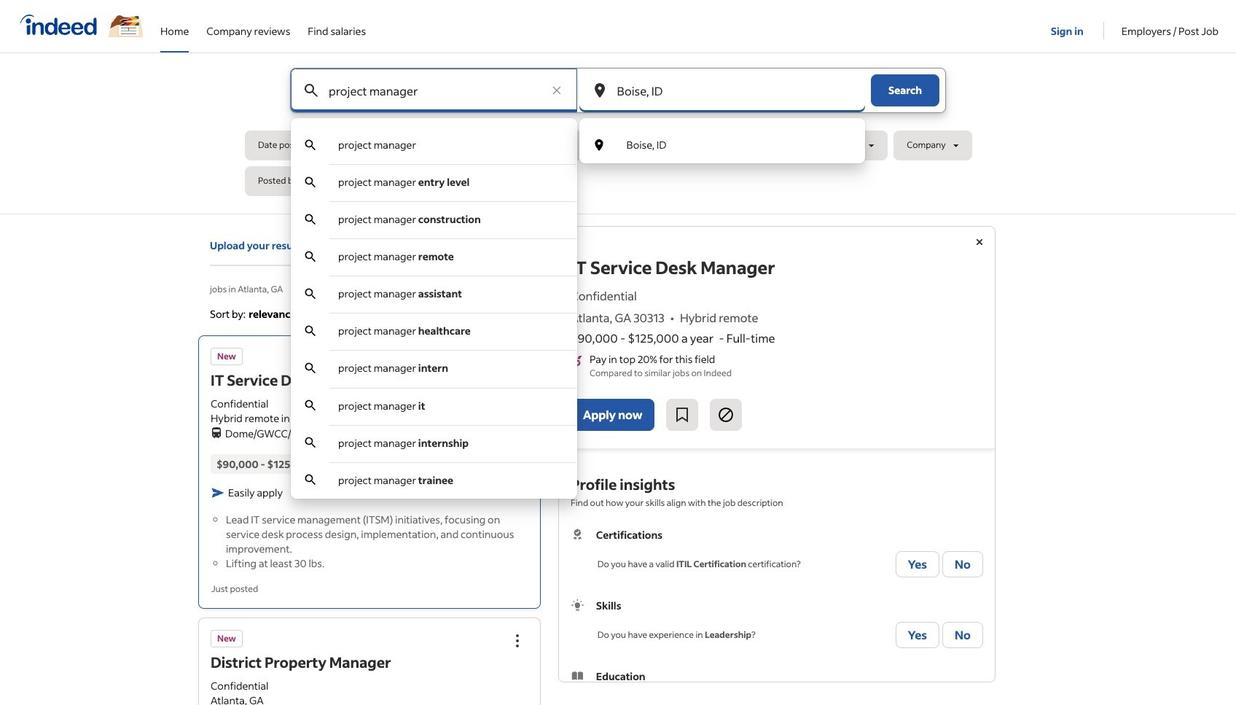 Task type: describe. For each thing, give the bounding box(es) containing it.
close job details image
[[971, 233, 989, 251]]

clear what input image
[[550, 83, 564, 98]]

celebrating black history month image
[[108, 15, 143, 37]]

project manager element
[[338, 138, 416, 152]]

transit information image
[[211, 425, 222, 439]]

not interested image
[[718, 406, 735, 424]]

education group
[[571, 669, 984, 705]]



Task type: vqa. For each thing, say whether or not it's contained in the screenshot.
EVERY
no



Task type: locate. For each thing, give the bounding box(es) containing it.
search: Job title, keywords, or company text field
[[326, 69, 542, 112]]

Edit location text field
[[614, 69, 842, 112]]

group
[[502, 343, 534, 375]]

None search field
[[245, 68, 992, 499]]

certifications group
[[571, 527, 984, 581]]

help icon image
[[512, 306, 530, 323]]

save this job image
[[674, 406, 692, 424]]

job actions for district property manager is collapsed image
[[509, 632, 527, 649]]

skills group
[[571, 598, 984, 651]]

search suggestions list box
[[291, 127, 577, 499]]



